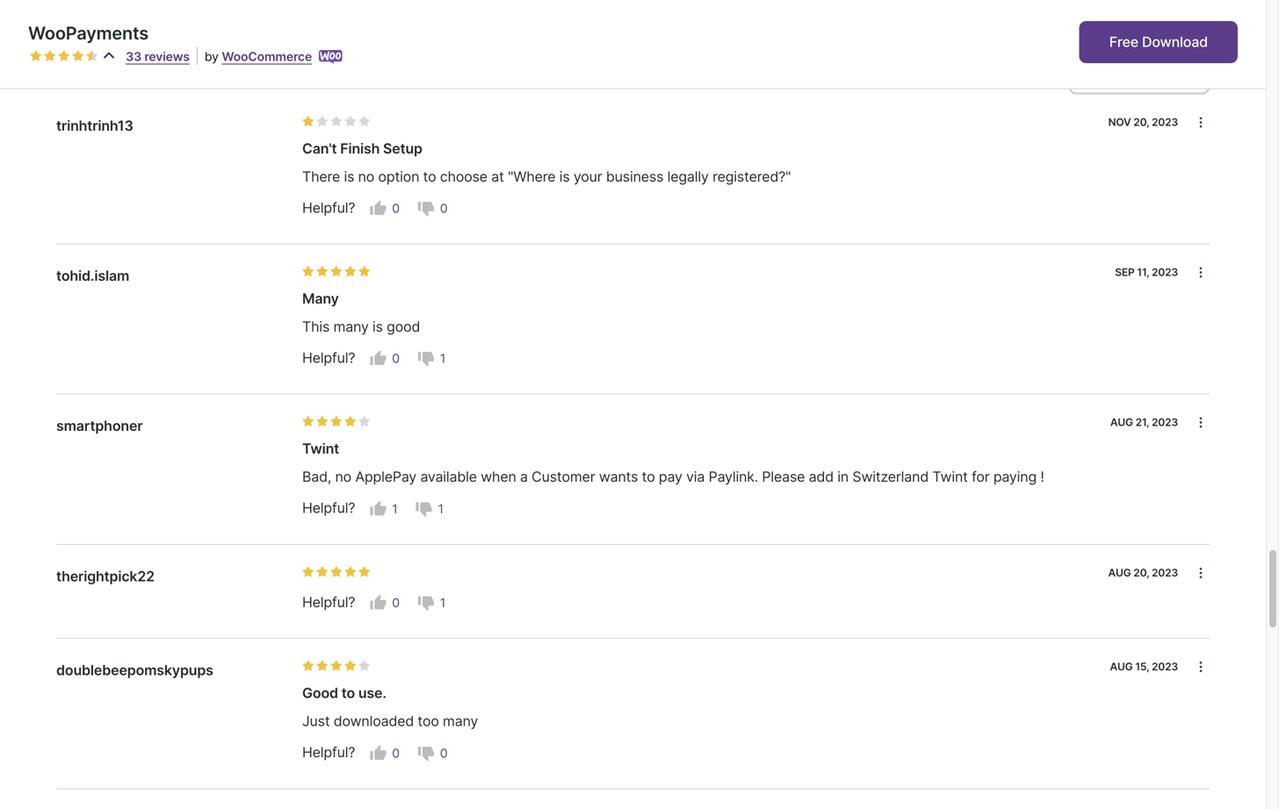 Task type: describe. For each thing, give the bounding box(es) containing it.
in
[[837, 469, 849, 486]]

rate product 2 stars image for doublebeepomskypups rate product 1 star image
[[316, 661, 329, 673]]

switzerland
[[853, 469, 929, 486]]

2 horizontal spatial to
[[642, 469, 655, 486]]

1 vertical spatial aug
[[1108, 567, 1131, 580]]

helpful? for bad,
[[302, 500, 355, 517]]

aug 15, 2023
[[1110, 661, 1178, 674]]

wants
[[599, 469, 638, 486]]

pay
[[659, 469, 682, 486]]

too
[[418, 713, 439, 731]]

rate product 3 stars image for smartphoner
[[330, 416, 343, 428]]

business
[[606, 168, 664, 185]]

33 reviews
[[126, 49, 190, 64]]

vote up image for too
[[369, 745, 387, 763]]

sep 11, 2023
[[1115, 266, 1178, 279]]

your
[[574, 168, 602, 185]]

legally
[[667, 168, 709, 185]]

1 horizontal spatial is
[[372, 318, 383, 336]]

aug for just downloaded too many
[[1110, 661, 1133, 674]]

good
[[387, 318, 420, 336]]

rate product 2 stars image for helpful?
[[316, 567, 329, 579]]

2023 for this many is good
[[1152, 266, 1178, 279]]

helpful? for this
[[302, 350, 355, 367]]

this
[[302, 318, 330, 336]]

rate product 4 stars image for twint
[[344, 416, 357, 428]]

rate product 5 stars image for many
[[358, 266, 371, 278]]

paying
[[993, 469, 1037, 486]]

rate product 2 stars image for twint
[[316, 416, 329, 428]]

showing 1–10 of 33 reviews
[[56, 64, 236, 82]]

just downloaded too many
[[302, 713, 478, 731]]

rate product 1 star image for helpful?
[[302, 567, 315, 579]]

rate product 5 stars image for helpful?'s rate product 1 star icon
[[358, 567, 371, 579]]

can't finish setup
[[302, 140, 422, 157]]

vote up image for no
[[369, 200, 387, 217]]

nov 20, 2023
[[1108, 116, 1178, 129]]

doublebeepomskypups
[[56, 662, 213, 680]]

please
[[762, 469, 805, 486]]

free download link
[[1079, 21, 1238, 63]]

rate product 1 star image for smartphoner
[[302, 416, 315, 428]]

can't
[[302, 140, 337, 157]]

rate product 5 stars image for can't finish setup
[[358, 115, 371, 128]]

when
[[481, 469, 516, 486]]

3 vote up image from the top
[[369, 595, 387, 612]]

use.
[[358, 685, 386, 702]]

registered?"
[[713, 168, 791, 185]]

smartphoner
[[56, 418, 143, 435]]

available
[[420, 469, 477, 486]]

0 horizontal spatial many
[[333, 318, 369, 336]]

by
[[205, 49, 218, 64]]

vote up image for is
[[369, 350, 387, 368]]

rate product 2 stars image for can't finish setup
[[316, 115, 329, 128]]

via
[[686, 469, 705, 486]]

rate product 4 stars image
[[344, 115, 357, 128]]

applepay
[[355, 469, 417, 486]]

bad, no applepay available when a customer wants to pay via paylink.  please add in switzerland twint for paying !
[[302, 469, 1044, 486]]

33 reviews link
[[126, 49, 190, 64]]

for
[[972, 469, 990, 486]]

reviews up of
[[144, 49, 190, 64]]

paylink.
[[709, 469, 758, 486]]

aug for bad, no applepay available when a customer wants to pay via paylink.  please add in switzerland twint for paying !
[[1110, 417, 1133, 429]]

aug 20, 2023
[[1108, 567, 1178, 580]]

rate product 3 stars image for trinhtrinh13
[[330, 115, 343, 128]]

vote down image for option
[[417, 200, 435, 217]]

woocommerce link
[[222, 49, 312, 64]]

rate product 3 stars image for therightpick22
[[330, 567, 343, 579]]

1 for is's vote up icon
[[440, 352, 446, 366]]

1 horizontal spatial 33
[[165, 64, 182, 82]]

20, for can't finish setup
[[1134, 116, 1149, 129]]

helpful? for there
[[302, 199, 355, 217]]



Task type: vqa. For each thing, say whether or not it's contained in the screenshot.


Task type: locate. For each thing, give the bounding box(es) containing it.
2 horizontal spatial is
[[559, 168, 570, 185]]

4 rate product 5 stars image from the top
[[358, 661, 371, 673]]

by woocommerce
[[205, 49, 312, 64]]

1 vote up image from the top
[[369, 350, 387, 368]]

add
[[809, 469, 834, 486]]

15,
[[1135, 661, 1149, 674]]

0 vertical spatial to
[[423, 168, 436, 185]]

downloaded
[[334, 713, 414, 731]]

"where
[[508, 168, 556, 185]]

vote up image
[[369, 200, 387, 217], [369, 745, 387, 763]]

is
[[344, 168, 354, 185], [559, 168, 570, 185], [372, 318, 383, 336]]

open options menu image for there is no option to choose at "where is your business legally registered?"
[[1194, 115, 1208, 129]]

4 helpful? from the top
[[302, 594, 355, 611]]

1 horizontal spatial many
[[443, 713, 478, 731]]

0 horizontal spatial is
[[344, 168, 354, 185]]

1 vote up image from the top
[[369, 200, 387, 217]]

11,
[[1137, 266, 1149, 279]]

nov
[[1108, 116, 1131, 129]]

1 20, from the top
[[1134, 116, 1149, 129]]

3 2023 from the top
[[1152, 417, 1178, 429]]

rate product 1 star image for doublebeepomskypups
[[302, 661, 315, 673]]

vote down image down option
[[417, 200, 435, 217]]

open options menu image right the aug 15, 2023
[[1194, 661, 1208, 675]]

1 2023 from the top
[[1152, 116, 1178, 129]]

2 vote up image from the top
[[369, 501, 387, 518]]

rate product 2 stars image
[[44, 50, 56, 62], [316, 661, 329, 673]]

2023 for just downloaded too many
[[1152, 661, 1178, 674]]

is right "there"
[[344, 168, 354, 185]]

0 vertical spatial many
[[333, 318, 369, 336]]

there
[[302, 168, 340, 185]]

open options menu image right "aug 21, 2023"
[[1194, 416, 1208, 430]]

rate product 5 stars image up use.
[[358, 661, 371, 673]]

rate product 5 stars image
[[86, 50, 98, 62], [358, 567, 371, 579]]

4 rate product 2 stars image from the top
[[316, 567, 329, 579]]

0 horizontal spatial twint
[[302, 441, 339, 458]]

0 horizontal spatial 33
[[126, 49, 141, 64]]

1 vertical spatial rate product 1 star image
[[302, 567, 315, 579]]

twint left for at the bottom of page
[[932, 469, 968, 486]]

1 vertical spatial open options menu image
[[1194, 266, 1208, 280]]

1–10
[[116, 64, 144, 82]]

helpful? for just
[[302, 745, 355, 762]]

no down can't finish setup on the top of the page
[[358, 168, 374, 185]]

rate product 2 stars image
[[316, 115, 329, 128], [316, 266, 329, 278], [316, 416, 329, 428], [316, 567, 329, 579]]

rate product 4 stars image for good to use.
[[344, 661, 357, 673]]

1 rate product 2 stars image from the top
[[316, 115, 329, 128]]

open options menu image for just downloaded too many
[[1194, 661, 1208, 675]]

option
[[378, 168, 419, 185]]

33
[[126, 49, 141, 64], [165, 64, 182, 82]]

0 horizontal spatial no
[[335, 469, 351, 486]]

1 vertical spatial open options menu image
[[1194, 567, 1208, 581]]

1 helpful? from the top
[[302, 199, 355, 217]]

1 vertical spatial twint
[[932, 469, 968, 486]]

2 vertical spatial vote up image
[[369, 595, 387, 612]]

vote down image for available
[[415, 501, 433, 518]]

sep
[[1115, 266, 1135, 279]]

1 vertical spatial rate product 2 stars image
[[316, 661, 329, 673]]

to right option
[[423, 168, 436, 185]]

0 vertical spatial rate product 5 stars image
[[86, 50, 98, 62]]

this many is good
[[302, 318, 420, 336]]

2 helpful? from the top
[[302, 350, 355, 367]]

rate product 1 star image up good
[[302, 661, 315, 673]]

0 vertical spatial twint
[[302, 441, 339, 458]]

twint
[[302, 441, 339, 458], [932, 469, 968, 486]]

rate product 2 stars image up good
[[316, 661, 329, 673]]

to left use.
[[341, 685, 355, 702]]

vote up image for applepay
[[369, 501, 387, 518]]

free
[[1109, 33, 1138, 51]]

reviews down by
[[186, 64, 236, 82]]

2 vertical spatial aug
[[1110, 661, 1133, 674]]

1 open options menu image from the top
[[1194, 416, 1208, 430]]

open options menu image
[[1194, 416, 1208, 430], [1194, 567, 1208, 581], [1194, 661, 1208, 675]]

to left pay
[[642, 469, 655, 486]]

0 vertical spatial no
[[358, 168, 374, 185]]

2 2023 from the top
[[1152, 266, 1178, 279]]

0 horizontal spatial rate product 5 stars image
[[86, 50, 98, 62]]

0 vertical spatial vote up image
[[369, 350, 387, 368]]

1 for applepay's vote up icon
[[438, 502, 444, 517]]

vote down image for good
[[417, 350, 435, 368]]

1 vertical spatial rate product 5 stars image
[[358, 567, 371, 579]]

vote up image down "downloaded"
[[369, 745, 387, 763]]

0 horizontal spatial to
[[341, 685, 355, 702]]

0 vertical spatial vote down image
[[417, 200, 435, 217]]

2 rate product 2 stars image from the top
[[316, 266, 329, 278]]

vote up image down option
[[369, 200, 387, 217]]

just
[[302, 713, 330, 731]]

1 vertical spatial no
[[335, 469, 351, 486]]

1 horizontal spatial to
[[423, 168, 436, 185]]

1 vertical spatial many
[[443, 713, 478, 731]]

good
[[302, 685, 338, 702]]

there is no option to choose at "where is your business legally registered?"
[[302, 168, 791, 185]]

many right too
[[443, 713, 478, 731]]

woopayments
[[28, 22, 149, 44]]

good to use.
[[302, 685, 386, 702]]

2 vote up image from the top
[[369, 745, 387, 763]]

trinhtrinh13
[[56, 117, 133, 134]]

1
[[440, 352, 446, 366], [392, 502, 398, 517], [438, 502, 444, 517], [440, 596, 446, 611]]

0 vertical spatial rate product 1 star image
[[302, 266, 315, 278]]

0 vertical spatial open options menu image
[[1194, 115, 1208, 129]]

rate product 2 stars image for rate product 1 star image below "woopayments"
[[44, 50, 56, 62]]

5 helpful? from the top
[[302, 745, 355, 762]]

rate product 5 stars image right rate product 4 stars image
[[358, 115, 371, 128]]

2 rate product 5 stars image from the top
[[358, 266, 371, 278]]

rate product 5 stars image for twint
[[358, 416, 371, 428]]

0
[[392, 201, 400, 216], [440, 201, 448, 216], [392, 352, 400, 366], [392, 596, 400, 611], [392, 747, 400, 761], [440, 747, 448, 761]]

3 helpful? from the top
[[302, 500, 355, 517]]

rate product 2 stars image for many
[[316, 266, 329, 278]]

0 vertical spatial vote up image
[[369, 200, 387, 217]]

vote up image
[[369, 350, 387, 368], [369, 501, 387, 518], [369, 595, 387, 612]]

open options menu image right aug 20, 2023
[[1194, 567, 1208, 581]]

33 up 1–10 in the left of the page
[[126, 49, 141, 64]]

3 open options menu image from the top
[[1194, 661, 1208, 675]]

rate product 4 stars image for many
[[344, 266, 357, 278]]

20, for helpful?
[[1134, 567, 1149, 580]]

to
[[423, 168, 436, 185], [642, 469, 655, 486], [341, 685, 355, 702]]

tohid.islam
[[56, 267, 129, 285]]

rate product 4 stars image
[[72, 50, 84, 62], [344, 266, 357, 278], [344, 416, 357, 428], [344, 567, 357, 579], [344, 661, 357, 673]]

4 2023 from the top
[[1152, 567, 1178, 580]]

3 rate product 2 stars image from the top
[[316, 416, 329, 428]]

rate product 1 star image
[[30, 50, 42, 62], [302, 115, 315, 128], [302, 416, 315, 428], [302, 661, 315, 673]]

2 vote down image from the top
[[417, 745, 435, 763]]

rate product 5 stars image
[[358, 115, 371, 128], [358, 266, 371, 278], [358, 416, 371, 428], [358, 661, 371, 673]]

rate product 4 stars image for helpful?
[[344, 567, 357, 579]]

1 rate product 5 stars image from the top
[[358, 115, 371, 128]]

many right this
[[333, 318, 369, 336]]

!
[[1040, 469, 1044, 486]]

rate product 1 star image for many
[[302, 266, 315, 278]]

rate product 1 star image
[[302, 266, 315, 278], [302, 567, 315, 579]]

open options menu image
[[1194, 115, 1208, 129], [1194, 266, 1208, 280]]

rate product 1 star image down "woopayments"
[[30, 50, 42, 62]]

1 horizontal spatial rate product 5 stars image
[[358, 567, 371, 579]]

1 vertical spatial vote up image
[[369, 501, 387, 518]]

2 20, from the top
[[1134, 567, 1149, 580]]

rate product 5 stars image for good to use.
[[358, 661, 371, 673]]

setup
[[383, 140, 422, 157]]

rate product 1 star image up bad, on the left bottom of the page
[[302, 416, 315, 428]]

no
[[358, 168, 374, 185], [335, 469, 351, 486]]

1 vertical spatial vote down image
[[415, 501, 433, 518]]

1 vertical spatial vote down image
[[417, 745, 435, 763]]

vote down image down too
[[417, 745, 435, 763]]

21,
[[1136, 417, 1149, 429]]

5 2023 from the top
[[1152, 661, 1178, 674]]

1 horizontal spatial twint
[[932, 469, 968, 486]]

rate product 5 stars image for rate product 1 star image below "woopayments"
[[86, 50, 98, 62]]

vote down image for many
[[417, 745, 435, 763]]

showing
[[56, 64, 112, 82]]

1 rate product 1 star image from the top
[[302, 266, 315, 278]]

download
[[1142, 33, 1208, 51]]

rate product 1 star image for trinhtrinh13
[[302, 115, 315, 128]]

is left your
[[559, 168, 570, 185]]

rate product 3 stars image
[[58, 50, 70, 62], [330, 115, 343, 128], [330, 416, 343, 428], [330, 567, 343, 579], [330, 661, 343, 673]]

0 vertical spatial vote down image
[[417, 350, 435, 368]]

open options menu image for bad, no applepay available when a customer wants to pay via paylink.  please add in switzerland twint for paying !
[[1194, 416, 1208, 430]]

1 vertical spatial vote up image
[[369, 745, 387, 763]]

2023 for bad, no applepay available when a customer wants to pay via paylink.  please add in switzerland twint for paying !
[[1152, 417, 1178, 429]]

customer
[[532, 469, 595, 486]]

2 open options menu image from the top
[[1194, 266, 1208, 280]]

1 horizontal spatial rate product 2 stars image
[[316, 661, 329, 673]]

0 vertical spatial 20,
[[1134, 116, 1149, 129]]

0 vertical spatial aug
[[1110, 417, 1133, 429]]

reviews
[[144, 49, 190, 64], [186, 64, 236, 82]]

rate product 5 stars image right rate product 3 stars image
[[358, 266, 371, 278]]

2 vertical spatial to
[[341, 685, 355, 702]]

rate product 2 stars image up showing
[[44, 50, 56, 62]]

aug 21, 2023
[[1110, 417, 1178, 429]]

helpful?
[[302, 199, 355, 217], [302, 350, 355, 367], [302, 500, 355, 517], [302, 594, 355, 611], [302, 745, 355, 762]]

a
[[520, 469, 528, 486]]

3 rate product 5 stars image from the top
[[358, 416, 371, 428]]

choose
[[440, 168, 488, 185]]

vote down image
[[417, 200, 435, 217], [417, 745, 435, 763]]

rate product 5 stars image up applepay
[[358, 416, 371, 428]]

2 vertical spatial vote down image
[[417, 595, 435, 612]]

1 vertical spatial to
[[642, 469, 655, 486]]

therightpick22
[[56, 568, 155, 585]]

1 horizontal spatial no
[[358, 168, 374, 185]]

rate product 3 stars image for doublebeepomskypups
[[330, 661, 343, 673]]

2023 for there is no option to choose at "where is your business legally registered?"
[[1152, 116, 1178, 129]]

1 for third vote up icon from the top of the page
[[440, 596, 446, 611]]

0 vertical spatial rate product 2 stars image
[[44, 50, 56, 62]]

1 open options menu image from the top
[[1194, 115, 1208, 129]]

of
[[148, 64, 161, 82]]

aug
[[1110, 417, 1133, 429], [1108, 567, 1131, 580], [1110, 661, 1133, 674]]

open options menu image right nov 20, 2023
[[1194, 115, 1208, 129]]

is left good
[[372, 318, 383, 336]]

bad,
[[302, 469, 331, 486]]

0 vertical spatial open options menu image
[[1194, 416, 1208, 430]]

open options menu image for this many is good
[[1194, 266, 1208, 280]]

1 vertical spatial 20,
[[1134, 567, 1149, 580]]

developed by woocommerce image
[[319, 50, 343, 64]]

20,
[[1134, 116, 1149, 129], [1134, 567, 1149, 580]]

many
[[302, 290, 339, 307]]

rate product 3 stars image
[[330, 266, 343, 278]]

twint up bad, on the left bottom of the page
[[302, 441, 339, 458]]

free download
[[1109, 33, 1208, 51]]

many
[[333, 318, 369, 336], [443, 713, 478, 731]]

2 open options menu image from the top
[[1194, 567, 1208, 581]]

2023
[[1152, 116, 1178, 129], [1152, 266, 1178, 279], [1152, 417, 1178, 429], [1152, 567, 1178, 580], [1152, 661, 1178, 674]]

finish
[[340, 140, 380, 157]]

2 rate product 1 star image from the top
[[302, 567, 315, 579]]

at
[[491, 168, 504, 185]]

no right bad, on the left bottom of the page
[[335, 469, 351, 486]]

open options menu image right sep 11, 2023 at the right top of the page
[[1194, 266, 1208, 280]]

2 vertical spatial open options menu image
[[1194, 661, 1208, 675]]

vote down image
[[417, 350, 435, 368], [415, 501, 433, 518], [417, 595, 435, 612]]

rate product 1 star image up can't at top left
[[302, 115, 315, 128]]

33 right of
[[165, 64, 182, 82]]

1 vote down image from the top
[[417, 200, 435, 217]]

woocommerce
[[222, 49, 312, 64]]

0 horizontal spatial rate product 2 stars image
[[44, 50, 56, 62]]



